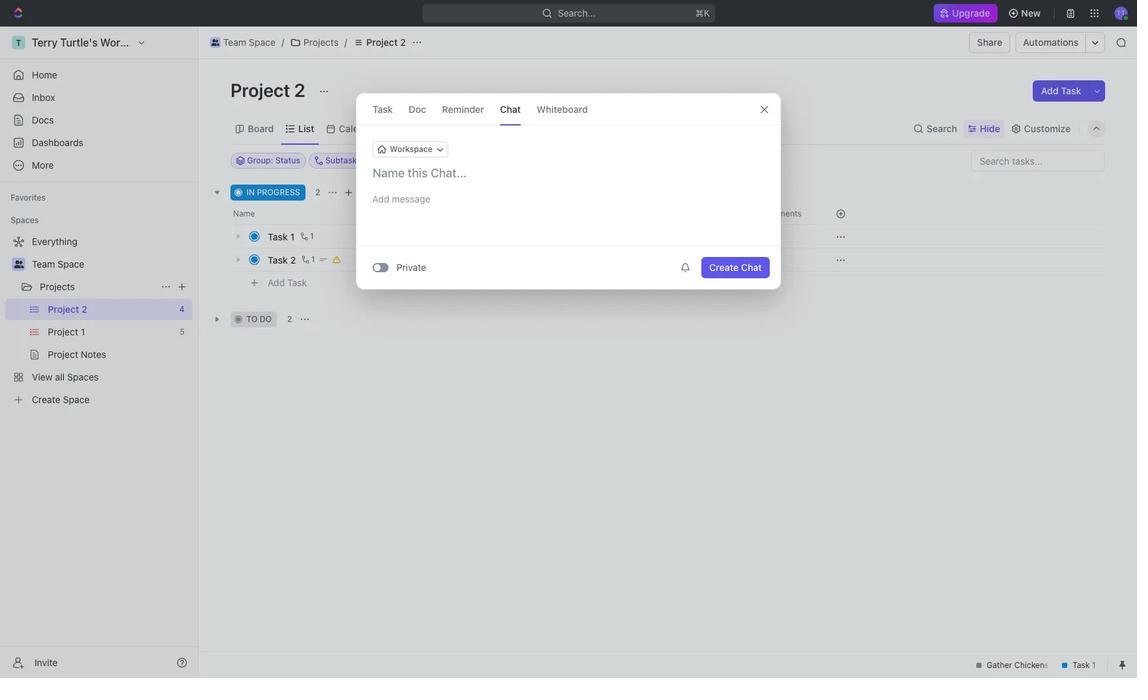 Task type: locate. For each thing, give the bounding box(es) containing it.
1 button for 2
[[299, 253, 317, 266]]

table
[[403, 123, 427, 134]]

1 horizontal spatial add task
[[357, 187, 392, 197]]

0 vertical spatial 1 button
[[297, 230, 316, 243]]

doc button
[[409, 94, 426, 125]]

chat
[[500, 103, 521, 115], [741, 262, 762, 273]]

0 vertical spatial add task
[[1041, 85, 1081, 96]]

task down workspace button
[[374, 187, 392, 197]]

space
[[249, 37, 276, 48], [58, 258, 84, 270]]

1 horizontal spatial team space
[[223, 37, 276, 48]]

0 vertical spatial project
[[366, 37, 398, 48]]

project
[[366, 37, 398, 48], [230, 79, 290, 101]]

1 vertical spatial team space
[[32, 258, 84, 270]]

add up customize
[[1041, 85, 1059, 96]]

docs
[[32, 114, 54, 126]]

1 button
[[297, 230, 316, 243], [299, 253, 317, 266]]

board
[[248, 123, 274, 134]]

2 vertical spatial add
[[268, 277, 285, 288]]

project 2
[[366, 37, 406, 48], [230, 79, 309, 101]]

Name this Chat... field
[[357, 165, 780, 181]]

team space link
[[207, 35, 279, 50], [32, 254, 190, 275]]

task up customize
[[1061, 85, 1081, 96]]

add task down workspace button
[[357, 187, 392, 197]]

1 button right the task 1
[[297, 230, 316, 243]]

team space right user group image
[[223, 37, 276, 48]]

inbox link
[[5, 87, 193, 108]]

0 vertical spatial team
[[223, 37, 246, 48]]

1 horizontal spatial project 2
[[366, 37, 406, 48]]

2 vertical spatial add task
[[268, 277, 307, 288]]

task button
[[373, 94, 393, 125]]

0 horizontal spatial team space link
[[32, 254, 190, 275]]

add
[[1041, 85, 1059, 96], [357, 187, 372, 197], [268, 277, 285, 288]]

tree
[[5, 231, 193, 410]]

add for the bottom add task button
[[268, 277, 285, 288]]

add task button
[[1033, 80, 1089, 102], [341, 185, 397, 201], [262, 275, 312, 291]]

⌘k
[[695, 7, 710, 19]]

space right user group icon
[[58, 258, 84, 270]]

0 horizontal spatial team space
[[32, 258, 84, 270]]

calendar link
[[336, 119, 378, 138]]

new
[[1021, 7, 1041, 19]]

task up the calendar
[[373, 103, 393, 115]]

in
[[246, 187, 255, 197]]

1 right the task 1
[[310, 231, 314, 241]]

create chat button
[[701, 257, 770, 278]]

/
[[282, 37, 284, 48], [344, 37, 347, 48]]

1 horizontal spatial project
[[366, 37, 398, 48]]

list
[[298, 123, 314, 134]]

1 horizontal spatial chat
[[741, 262, 762, 273]]

0 vertical spatial chat
[[500, 103, 521, 115]]

projects
[[303, 37, 339, 48], [40, 281, 75, 292]]

add down calendar link
[[357, 187, 372, 197]]

2 horizontal spatial add task
[[1041, 85, 1081, 96]]

board link
[[245, 119, 274, 138]]

0 horizontal spatial projects
[[40, 281, 75, 292]]

1 vertical spatial add task button
[[341, 185, 397, 201]]

0 vertical spatial projects
[[303, 37, 339, 48]]

create
[[709, 262, 739, 273]]

team space inside tree
[[32, 258, 84, 270]]

0 vertical spatial team space
[[223, 37, 276, 48]]

1 vertical spatial project 2
[[230, 79, 309, 101]]

upgrade link
[[934, 4, 997, 23]]

0 horizontal spatial team
[[32, 258, 55, 270]]

add task button down workspace button
[[341, 185, 397, 201]]

0 horizontal spatial /
[[282, 37, 284, 48]]

1 horizontal spatial team space link
[[207, 35, 279, 50]]

0 horizontal spatial add task button
[[262, 275, 312, 291]]

gantt link
[[448, 119, 476, 138]]

search
[[927, 123, 957, 134]]

dashboards link
[[5, 132, 193, 153]]

0 horizontal spatial project
[[230, 79, 290, 101]]

space right user group image
[[249, 37, 276, 48]]

team space right user group icon
[[32, 258, 84, 270]]

0 horizontal spatial space
[[58, 258, 84, 270]]

1 button for 1
[[297, 230, 316, 243]]

chat inside "button"
[[741, 262, 762, 273]]

reminder
[[442, 103, 484, 115]]

team right user group icon
[[32, 258, 55, 270]]

chat right create at the top of the page
[[741, 262, 762, 273]]

2 vertical spatial add task button
[[262, 275, 312, 291]]

team space
[[223, 37, 276, 48], [32, 258, 84, 270]]

add task up customize
[[1041, 85, 1081, 96]]

task down 'task 2'
[[287, 277, 307, 288]]

team inside tree
[[32, 258, 55, 270]]

create chat
[[709, 262, 762, 273]]

sidebar navigation
[[0, 27, 199, 678]]

1 vertical spatial projects link
[[40, 276, 155, 298]]

1 vertical spatial chat
[[741, 262, 762, 273]]

1 vertical spatial project
[[230, 79, 290, 101]]

0 vertical spatial projects link
[[287, 35, 342, 50]]

1 for task 2
[[311, 254, 315, 264]]

team
[[223, 37, 246, 48], [32, 258, 55, 270]]

automations
[[1023, 37, 1079, 48]]

add task down 'task 2'
[[268, 277, 307, 288]]

add task button down 'task 2'
[[262, 275, 312, 291]]

0 horizontal spatial projects link
[[40, 276, 155, 298]]

hide
[[980, 123, 1000, 134]]

projects link
[[287, 35, 342, 50], [40, 276, 155, 298]]

1 button right 'task 2'
[[299, 253, 317, 266]]

2 / from the left
[[344, 37, 347, 48]]

1 vertical spatial 1 button
[[299, 253, 317, 266]]

Search tasks... text field
[[972, 151, 1105, 171]]

spaces
[[11, 215, 39, 225]]

0 horizontal spatial add
[[268, 277, 285, 288]]

1 horizontal spatial /
[[344, 37, 347, 48]]

1 vertical spatial team
[[32, 258, 55, 270]]

1 vertical spatial add
[[357, 187, 372, 197]]

private
[[397, 262, 426, 273]]

0 vertical spatial add task button
[[1033, 80, 1089, 102]]

1 horizontal spatial projects link
[[287, 35, 342, 50]]

1 vertical spatial space
[[58, 258, 84, 270]]

add for rightmost add task button
[[1041, 85, 1059, 96]]

0 vertical spatial project 2
[[366, 37, 406, 48]]

add task
[[1041, 85, 1081, 96], [357, 187, 392, 197], [268, 277, 307, 288]]

automations button
[[1017, 33, 1085, 52]]

tree containing team space
[[5, 231, 193, 410]]

0 vertical spatial team space link
[[207, 35, 279, 50]]

1 vertical spatial add task
[[357, 187, 392, 197]]

team right user group image
[[223, 37, 246, 48]]

add down 'task 2'
[[268, 277, 285, 288]]

project 2 link
[[350, 35, 409, 50]]

0 vertical spatial add
[[1041, 85, 1059, 96]]

calendar
[[339, 123, 378, 134]]

hide button
[[964, 119, 1004, 138]]

1 vertical spatial team space link
[[32, 254, 190, 275]]

progress
[[257, 187, 300, 197]]

1 horizontal spatial add
[[357, 187, 372, 197]]

2 horizontal spatial add
[[1041, 85, 1059, 96]]

task
[[1061, 85, 1081, 96], [373, 103, 393, 115], [374, 187, 392, 197], [268, 231, 288, 242], [268, 254, 288, 265], [287, 277, 307, 288]]

search button
[[909, 119, 961, 138]]

task down the task 1
[[268, 254, 288, 265]]

0 vertical spatial space
[[249, 37, 276, 48]]

whiteboard
[[537, 103, 588, 115]]

chat right the reminder
[[500, 103, 521, 115]]

add task button up customize
[[1033, 80, 1089, 102]]

1 right 'task 2'
[[311, 254, 315, 264]]

0 horizontal spatial chat
[[500, 103, 521, 115]]

user group image
[[14, 260, 24, 268]]

2
[[400, 37, 406, 48], [294, 79, 305, 101], [315, 187, 320, 197], [290, 254, 296, 265], [287, 314, 292, 324]]

1 vertical spatial projects
[[40, 281, 75, 292]]

upgrade
[[953, 7, 991, 19]]

1
[[290, 231, 295, 242], [310, 231, 314, 241], [311, 254, 315, 264]]

dialog
[[356, 93, 781, 290]]

2 horizontal spatial add task button
[[1033, 80, 1089, 102]]



Task type: vqa. For each thing, say whether or not it's contained in the screenshot.
page!
no



Task type: describe. For each thing, give the bounding box(es) containing it.
reminder button
[[442, 94, 484, 125]]

docs link
[[5, 110, 193, 131]]

user group image
[[211, 39, 219, 46]]

do
[[260, 314, 272, 324]]

favorites button
[[5, 190, 51, 206]]

table link
[[400, 119, 427, 138]]

customize
[[1024, 123, 1071, 134]]

favorites
[[11, 193, 46, 203]]

1 for task 1
[[310, 231, 314, 241]]

in progress
[[246, 187, 300, 197]]

1 horizontal spatial add task button
[[341, 185, 397, 201]]

to do
[[246, 314, 272, 324]]

tree inside sidebar 'navigation'
[[5, 231, 193, 410]]

0 horizontal spatial add task
[[268, 277, 307, 288]]

customize button
[[1007, 119, 1075, 138]]

list link
[[296, 119, 314, 138]]

team space link inside tree
[[32, 254, 190, 275]]

1 / from the left
[[282, 37, 284, 48]]

doc
[[409, 103, 426, 115]]

1 horizontal spatial space
[[249, 37, 276, 48]]

1 horizontal spatial team
[[223, 37, 246, 48]]

1 up 'task 2'
[[290, 231, 295, 242]]

task 2
[[268, 254, 296, 265]]

new button
[[1003, 3, 1049, 24]]

gantt
[[451, 123, 476, 134]]

task inside dialog
[[373, 103, 393, 115]]

home
[[32, 69, 57, 80]]

invite
[[35, 657, 58, 668]]

task up 'task 2'
[[268, 231, 288, 242]]

space inside tree
[[58, 258, 84, 270]]

dialog containing task
[[356, 93, 781, 290]]

home link
[[5, 64, 193, 86]]

chat button
[[500, 94, 521, 125]]

share
[[977, 37, 1003, 48]]

workspace button
[[373, 141, 449, 157]]

workspace
[[390, 144, 433, 154]]

to
[[246, 314, 258, 324]]

task 1
[[268, 231, 295, 242]]

share button
[[969, 32, 1011, 53]]

search...
[[558, 7, 595, 19]]

0 horizontal spatial project 2
[[230, 79, 309, 101]]

dashboards
[[32, 137, 83, 148]]

whiteboard button
[[537, 94, 588, 125]]

1 horizontal spatial projects
[[303, 37, 339, 48]]

workspace button
[[373, 141, 449, 157]]

projects inside tree
[[40, 281, 75, 292]]

inbox
[[32, 92, 55, 103]]



